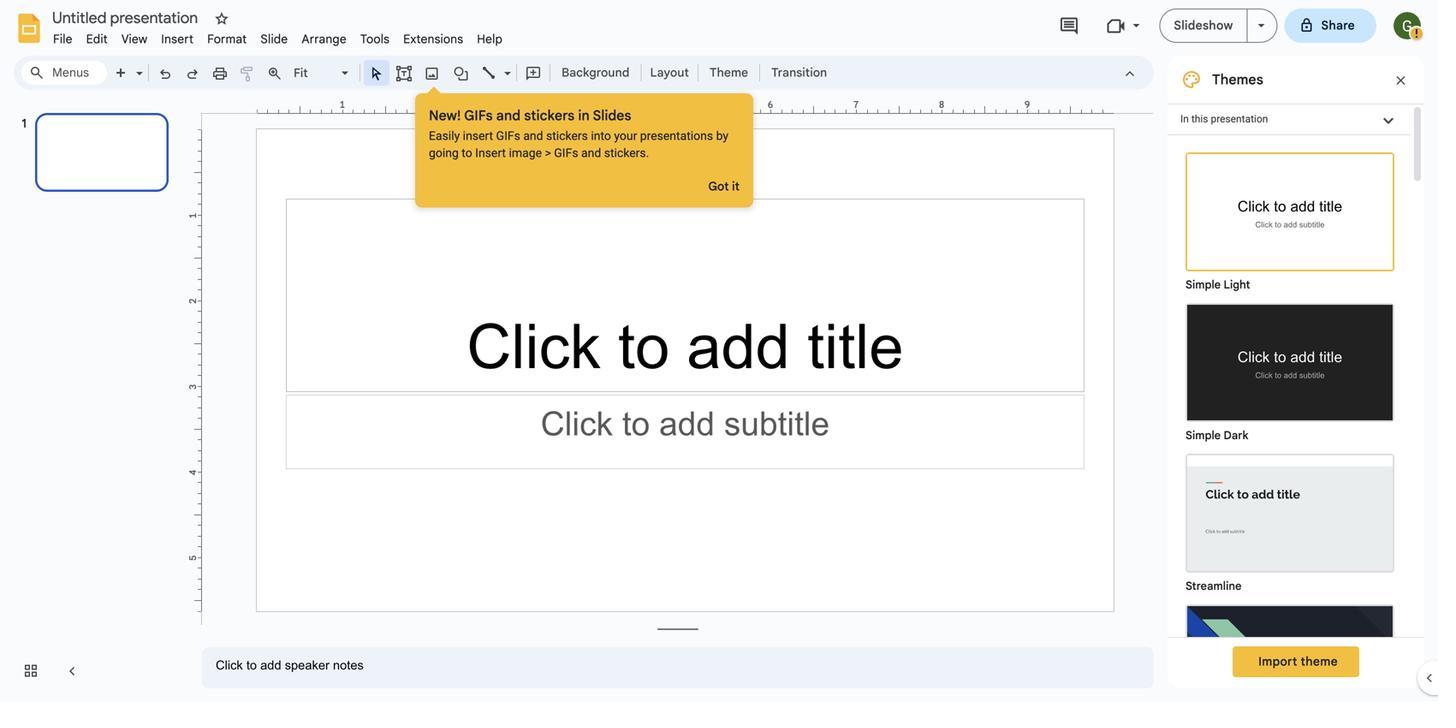 Task type: describe. For each thing, give the bounding box(es) containing it.
easily
[[429, 129, 460, 143]]

focus image
[[1188, 606, 1394, 702]]

arrange menu item
[[295, 29, 354, 49]]

insert inside menu item
[[161, 32, 194, 47]]

slide
[[261, 32, 288, 47]]

view
[[122, 32, 148, 47]]

arrange
[[302, 32, 347, 47]]

Menus field
[[21, 61, 107, 85]]

insert inside new! gifs and stickers in slides easily insert gifs and stickers into your presentations by going to insert image > gifs and stickers.
[[476, 146, 506, 160]]

import theme button
[[1233, 647, 1360, 678]]

into
[[591, 129, 611, 143]]

it
[[732, 179, 740, 194]]

background
[[562, 65, 630, 80]]

Simple Light radio
[[1178, 144, 1404, 702]]

to
[[462, 146, 473, 160]]

transition button
[[764, 60, 835, 86]]

edit
[[86, 32, 108, 47]]

main toolbar
[[106, 60, 836, 86]]

new!
[[429, 107, 461, 124]]

1 horizontal spatial gifs
[[496, 129, 521, 143]]

simple light
[[1186, 278, 1251, 292]]

Rename text field
[[46, 7, 208, 27]]

tools
[[361, 32, 390, 47]]

light
[[1224, 278, 1251, 292]]

0 horizontal spatial and
[[497, 107, 521, 124]]

transition
[[772, 65, 828, 80]]

help
[[477, 32, 503, 47]]

1 vertical spatial stickers
[[546, 129, 588, 143]]

slideshow
[[1175, 18, 1234, 33]]

got
[[709, 179, 729, 194]]

new! gifs and stickers in slides easily insert gifs and stickers into your presentations by going to insert image > gifs and stickers.
[[429, 107, 729, 160]]

new! gifs and stickers in slides dialog
[[415, 86, 754, 208]]

menu bar banner
[[0, 0, 1439, 702]]

image
[[509, 146, 542, 160]]

Streamline radio
[[1178, 445, 1404, 596]]

in this presentation tab
[[1168, 104, 1412, 135]]

theme
[[710, 65, 749, 80]]

0 horizontal spatial gifs
[[464, 107, 493, 124]]

share button
[[1285, 9, 1377, 43]]

import
[[1259, 654, 1298, 669]]

menu bar inside menu bar banner
[[46, 22, 510, 51]]

this
[[1192, 113, 1209, 125]]

extensions
[[404, 32, 464, 47]]

share
[[1322, 18, 1356, 33]]

Focus radio
[[1178, 596, 1404, 702]]

presentations
[[640, 129, 714, 143]]

going
[[429, 146, 459, 160]]

insert
[[463, 129, 493, 143]]

in this presentation
[[1181, 113, 1269, 125]]

layout button
[[645, 60, 695, 86]]

>
[[545, 146, 551, 160]]

extensions menu item
[[397, 29, 470, 49]]

background button
[[554, 60, 638, 86]]



Task type: vqa. For each thing, say whether or not it's contained in the screenshot.
the Transition
yes



Task type: locate. For each thing, give the bounding box(es) containing it.
gifs
[[464, 107, 493, 124], [496, 129, 521, 143], [554, 146, 579, 160]]

format
[[207, 32, 247, 47]]

tools menu item
[[354, 29, 397, 49]]

option group
[[1168, 135, 1412, 702]]

streamline
[[1186, 579, 1242, 593]]

1 simple from the top
[[1186, 278, 1222, 292]]

1 vertical spatial gifs
[[496, 129, 521, 143]]

2 vertical spatial and
[[582, 146, 602, 160]]

menu bar
[[46, 22, 510, 51]]

option group containing simple light
[[1168, 135, 1412, 702]]

0 vertical spatial and
[[497, 107, 521, 124]]

simple for simple light
[[1186, 278, 1222, 292]]

0 vertical spatial simple
[[1186, 278, 1222, 292]]

1 vertical spatial insert
[[476, 146, 506, 160]]

insert image image
[[423, 61, 442, 85]]

insert menu item
[[154, 29, 201, 49]]

simple for simple dark
[[1186, 429, 1222, 442]]

slideshow button
[[1160, 9, 1248, 43]]

1 vertical spatial and
[[524, 129, 544, 143]]

gifs right >
[[554, 146, 579, 160]]

stickers up >
[[546, 129, 588, 143]]

by
[[717, 129, 729, 143]]

application
[[0, 0, 1439, 702]]

simple dark
[[1186, 429, 1249, 442]]

import theme
[[1259, 654, 1339, 669]]

gifs up image
[[496, 129, 521, 143]]

2 simple from the top
[[1186, 429, 1222, 442]]

slides
[[593, 107, 632, 124]]

2 vertical spatial gifs
[[554, 146, 579, 160]]

got it
[[709, 179, 740, 194]]

presentation options image
[[1259, 24, 1266, 27]]

theme
[[1302, 654, 1339, 669]]

shape image
[[452, 61, 472, 85]]

0 vertical spatial stickers
[[524, 107, 575, 124]]

Star checkbox
[[210, 7, 234, 31]]

stickers
[[524, 107, 575, 124], [546, 129, 588, 143]]

0 vertical spatial insert
[[161, 32, 194, 47]]

theme button
[[702, 60, 756, 86]]

format menu item
[[201, 29, 254, 49]]

Zoom field
[[289, 61, 356, 86]]

presentation
[[1212, 113, 1269, 125]]

2 horizontal spatial gifs
[[554, 146, 579, 160]]

1 vertical spatial simple
[[1186, 429, 1222, 442]]

slide menu item
[[254, 29, 295, 49]]

simple inside option
[[1186, 429, 1222, 442]]

got it button
[[709, 179, 740, 194]]

insert
[[161, 32, 194, 47], [476, 146, 506, 160]]

themes section
[[1168, 56, 1425, 702]]

1 horizontal spatial and
[[524, 129, 544, 143]]

0 horizontal spatial insert
[[161, 32, 194, 47]]

gifs up insert
[[464, 107, 493, 124]]

application containing themes
[[0, 0, 1439, 702]]

insert right 'view' menu item
[[161, 32, 194, 47]]

simple
[[1186, 278, 1222, 292], [1186, 429, 1222, 442]]

file menu item
[[46, 29, 79, 49]]

2 horizontal spatial and
[[582, 146, 602, 160]]

file
[[53, 32, 72, 47]]

in
[[578, 107, 590, 124]]

view menu item
[[115, 29, 154, 49]]

stickers left in
[[524, 107, 575, 124]]

themes
[[1213, 71, 1264, 88]]

dark
[[1224, 429, 1249, 442]]

simple left "dark"
[[1186, 429, 1222, 442]]

navigation
[[0, 97, 188, 702]]

your
[[614, 129, 638, 143]]

in
[[1181, 113, 1190, 125]]

insert down insert
[[476, 146, 506, 160]]

stickers.
[[604, 146, 649, 160]]

and
[[497, 107, 521, 124], [524, 129, 544, 143], [582, 146, 602, 160]]

simple inside radio
[[1186, 278, 1222, 292]]

0 vertical spatial gifs
[[464, 107, 493, 124]]

edit menu item
[[79, 29, 115, 49]]

help menu item
[[470, 29, 510, 49]]

simple left light
[[1186, 278, 1222, 292]]

menu bar containing file
[[46, 22, 510, 51]]

layout
[[650, 65, 689, 80]]

Zoom text field
[[291, 61, 339, 85]]

option group inside themes section
[[1168, 135, 1412, 702]]

1 horizontal spatial insert
[[476, 146, 506, 160]]

Simple Dark radio
[[1178, 295, 1404, 445]]



